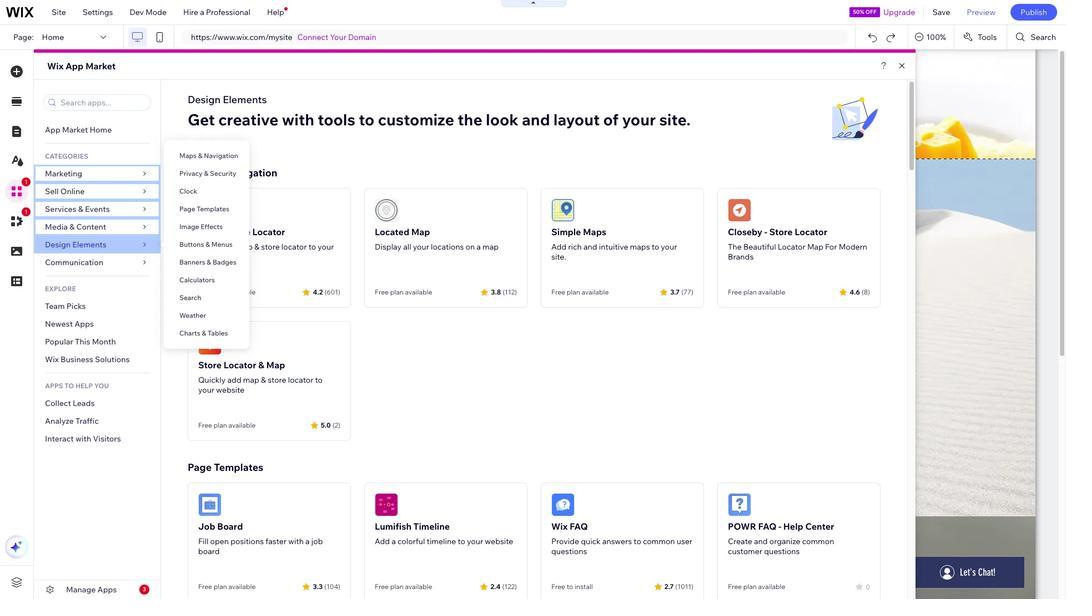 Task type: describe. For each thing, give the bounding box(es) containing it.
map inside map & store locator easily add map & store locator to your wix site
[[198, 227, 217, 238]]

team
[[45, 302, 65, 312]]

tables
[[208, 329, 228, 338]]

sell online
[[45, 187, 85, 197]]

3
[[143, 586, 146, 594]]

store for &
[[227, 227, 250, 238]]

wix app market
[[47, 61, 116, 72]]

and inside powr faq - help center create and organize common customer questions
[[754, 537, 768, 547]]

help
[[75, 382, 93, 390]]

hire a professional
[[183, 7, 250, 17]]

design elements
[[45, 240, 107, 250]]

wix faq logo image
[[551, 494, 575, 517]]

2.7
[[665, 583, 674, 591]]

create
[[728, 537, 752, 547]]

design for design elements
[[45, 240, 71, 250]]

this
[[75, 337, 90, 347]]

menus
[[211, 240, 233, 249]]

website inside store locator & map quickly add map & store locator to your website
[[216, 385, 245, 395]]

all
[[403, 242, 411, 252]]

store inside store locator & map quickly add map & store locator to your website
[[198, 360, 222, 371]]

image effects
[[179, 223, 223, 231]]

a inside lumifish timeline add a colorful timeline to your website
[[392, 537, 396, 547]]

answers
[[602, 537, 632, 547]]

save
[[933, 7, 950, 17]]

search inside button
[[1031, 32, 1056, 42]]

page templates inside the page templates link
[[179, 205, 231, 213]]

map for map
[[243, 375, 259, 385]]

newest apps
[[45, 319, 94, 329]]

available for easily
[[228, 288, 256, 297]]

free plan available for colorful
[[375, 583, 432, 591]]

plan for colorful
[[390, 583, 404, 591]]

content
[[76, 222, 106, 232]]

a inside the located map display all your locations on a map
[[477, 242, 481, 252]]

locator inside map & store locator easily add map & store locator to your wix site
[[252, 227, 285, 238]]

timeline
[[414, 521, 450, 533]]

add for &
[[221, 242, 235, 252]]

with inside job board fill open positions faster with a job board
[[288, 537, 304, 547]]

publish
[[1021, 7, 1047, 17]]

team picks link
[[34, 298, 160, 315]]

analyze
[[45, 417, 74, 427]]

3.7
[[670, 288, 680, 296]]

security
[[210, 169, 236, 178]]

2 1 button from the top
[[5, 208, 31, 233]]

app market home link
[[34, 121, 160, 139]]

look
[[486, 110, 519, 129]]

closeby - store locator the beautiful locator map for modern brands
[[728, 227, 868, 262]]

app market home
[[45, 125, 112, 135]]

free for the
[[728, 288, 742, 297]]

4.2
[[313, 288, 323, 296]]

collect leads
[[45, 399, 95, 409]]

categories
[[45, 152, 88, 160]]

3.3 (104)
[[313, 583, 340, 591]]

1 vertical spatial home
[[90, 125, 112, 135]]

elements for design elements get creative with tools to customize the look and layout of your site.
[[223, 93, 267, 106]]

- inside the closeby - store locator the beautiful locator map for modern brands
[[765, 227, 767, 238]]

store for -
[[769, 227, 793, 238]]

to inside store locator & map quickly add map & store locator to your website
[[315, 375, 323, 385]]

your inside lumifish timeline add a colorful timeline to your website
[[467, 537, 483, 547]]

plan for positions
[[214, 583, 227, 591]]

domain
[[348, 32, 376, 42]]

apps to help you
[[45, 382, 109, 390]]

free plan available for quickly
[[198, 422, 256, 430]]

https://www.wix.com/mysite connect your domain
[[191, 32, 376, 42]]

1 vertical spatial page
[[188, 461, 212, 474]]

leads
[[73, 399, 95, 409]]

3.3
[[313, 583, 323, 591]]

1 for 1st '1' button from the bottom of the page
[[24, 209, 28, 215]]

services & events link
[[34, 200, 160, 218]]

free plan available for center
[[728, 583, 785, 591]]

powr faq - help center logo image
[[728, 494, 751, 517]]

online
[[60, 187, 85, 197]]

free for and
[[551, 288, 565, 297]]

locator for store locator & map
[[288, 375, 313, 385]]

provide
[[551, 537, 579, 547]]

charts & tables link
[[164, 325, 249, 343]]

to inside the design elements get creative with tools to customize the look and layout of your site.
[[359, 110, 375, 129]]

100% button
[[909, 25, 954, 49]]

professional
[[206, 7, 250, 17]]

services
[[45, 204, 76, 214]]

locator for map & store locator
[[281, 242, 307, 252]]

to inside wix faq provide quick answers to common user questions
[[634, 537, 641, 547]]

3.7 (77)
[[670, 288, 694, 296]]

you
[[94, 382, 109, 390]]

0 horizontal spatial app
[[45, 125, 60, 135]]

media
[[45, 222, 68, 232]]

add for locator
[[227, 375, 241, 385]]

available for colorful
[[405, 583, 432, 591]]

add for lumifish timeline
[[375, 537, 390, 547]]

connect
[[297, 32, 328, 42]]

to
[[65, 382, 74, 390]]

your inside the located map display all your locations on a map
[[413, 242, 429, 252]]

apps
[[45, 382, 63, 390]]

map inside the located map display all your locations on a map
[[411, 227, 430, 238]]

sell online link
[[34, 183, 160, 200]]

100%
[[926, 32, 946, 42]]

located map display all your locations on a map
[[375, 227, 499, 252]]

customize
[[378, 110, 454, 129]]

powr faq - help center create and organize common customer questions
[[728, 521, 834, 557]]

a inside job board fill open positions faster with a job board
[[305, 537, 310, 547]]

available for center
[[758, 583, 785, 591]]

your inside the design elements get creative with tools to customize the look and layout of your site.
[[622, 110, 656, 129]]

help inside powr faq - help center create and organize common customer questions
[[783, 521, 803, 533]]

available for positions
[[228, 583, 256, 591]]

locator inside store locator & map quickly add map & store locator to your website
[[224, 360, 256, 371]]

buttons & menus
[[179, 240, 233, 249]]

free for your
[[375, 288, 389, 297]]

your inside map & store locator easily add map & store locator to your wix site
[[318, 242, 334, 252]]

privacy
[[179, 169, 203, 178]]

(601)
[[325, 288, 340, 296]]

manage apps
[[66, 585, 117, 595]]

4.6 (8)
[[850, 288, 870, 296]]

job
[[198, 521, 215, 533]]

user
[[677, 537, 693, 547]]

simple maps add rich and intuitive maps to your site.
[[551, 227, 677, 262]]

wix business solutions
[[45, 355, 130, 365]]

plan for your
[[390, 288, 404, 297]]

your inside 'simple maps add rich and intuitive maps to your site.'
[[661, 242, 677, 252]]

free for easily
[[198, 288, 212, 297]]

5.0
[[321, 421, 331, 430]]

sell
[[45, 187, 59, 197]]

page templates link
[[164, 200, 249, 218]]

map inside the located map display all your locations on a map
[[483, 242, 499, 252]]

closeby - store locator logo image
[[728, 199, 751, 222]]

free plan available for positions
[[198, 583, 256, 591]]

0 vertical spatial navigation
[[204, 152, 238, 160]]

closeby
[[728, 227, 763, 238]]

newest apps link
[[34, 315, 160, 333]]

free plan available for the
[[728, 288, 785, 297]]

customer
[[728, 547, 763, 557]]

store for map & store locator
[[261, 242, 280, 252]]

free for colorful
[[375, 583, 389, 591]]

quick
[[581, 537, 601, 547]]

plan for and
[[567, 288, 580, 297]]

brands
[[728, 252, 754, 262]]

(104)
[[324, 583, 340, 591]]

1 vertical spatial search
[[179, 294, 201, 302]]

colorful
[[398, 537, 425, 547]]

board
[[198, 547, 220, 557]]

and inside 'simple maps add rich and intuitive maps to your site.'
[[584, 242, 597, 252]]

(77)
[[682, 288, 694, 296]]

privacy & security link
[[164, 165, 249, 183]]

map for locator
[[237, 242, 253, 252]]

communication
[[45, 258, 105, 268]]

site. inside 'simple maps add rich and intuitive maps to your site.'
[[551, 252, 566, 262]]

manage
[[66, 585, 96, 595]]

interact with visitors
[[45, 434, 121, 444]]



Task type: vqa. For each thing, say whether or not it's contained in the screenshot.


Task type: locate. For each thing, give the bounding box(es) containing it.
1 horizontal spatial help
[[783, 521, 803, 533]]

available for and
[[582, 288, 609, 297]]

locator
[[281, 242, 307, 252], [288, 375, 313, 385]]

0 vertical spatial help
[[267, 7, 284, 17]]

faq inside powr faq - help center create and organize common customer questions
[[758, 521, 777, 533]]

page down clock
[[179, 205, 195, 213]]

calculators link
[[164, 272, 249, 289]]

with right faster
[[288, 537, 304, 547]]

available down beautiful on the top of the page
[[758, 288, 785, 297]]

free down calculators
[[198, 288, 212, 297]]

free for quickly
[[198, 422, 212, 430]]

interact
[[45, 434, 74, 444]]

add right the quickly
[[227, 375, 241, 385]]

4.2 (601)
[[313, 288, 340, 296]]

0 horizontal spatial website
[[216, 385, 245, 395]]

app up the search apps... field
[[65, 61, 83, 72]]

0 horizontal spatial apps
[[75, 319, 94, 329]]

1 vertical spatial locator
[[288, 375, 313, 385]]

1 vertical spatial store
[[268, 375, 286, 385]]

- inside powr faq - help center create and organize common customer questions
[[779, 521, 781, 533]]

design inside the design elements get creative with tools to customize the look and layout of your site.
[[188, 93, 221, 106]]

map right the quickly
[[243, 375, 259, 385]]

1 vertical spatial templates
[[214, 461, 263, 474]]

2 vertical spatial maps
[[583, 227, 606, 238]]

1 vertical spatial maps & navigation
[[188, 167, 277, 179]]

1 horizontal spatial site.
[[659, 110, 691, 129]]

apps for manage apps
[[97, 585, 117, 595]]

1 horizontal spatial add
[[551, 242, 567, 252]]

marketing link
[[34, 165, 160, 183]]

board
[[217, 521, 243, 533]]

dev
[[130, 7, 144, 17]]

positions
[[231, 537, 264, 547]]

collect
[[45, 399, 71, 409]]

locator inside store locator & map quickly add map & store locator to your website
[[288, 375, 313, 385]]

store up menus
[[227, 227, 250, 238]]

1 button left the sell
[[5, 178, 31, 203]]

1 vertical spatial apps
[[97, 585, 117, 595]]

buttons
[[179, 240, 204, 249]]

plan for the
[[743, 288, 757, 297]]

1 vertical spatial navigation
[[225, 167, 277, 179]]

intuitive
[[599, 242, 628, 252]]

1 1 from the top
[[24, 179, 28, 185]]

store inside map & store locator easily add map & store locator to your wix site
[[227, 227, 250, 238]]

1 vertical spatial add
[[227, 375, 241, 385]]

2 common from the left
[[802, 537, 834, 547]]

1 horizontal spatial elements
[[223, 93, 267, 106]]

https://www.wix.com/mysite
[[191, 32, 292, 42]]

0 vertical spatial market
[[85, 61, 116, 72]]

plan for quickly
[[214, 422, 227, 430]]

wix down site
[[47, 61, 63, 72]]

2.7 (1011)
[[665, 583, 694, 591]]

map right menus
[[237, 242, 253, 252]]

to right answers
[[634, 537, 641, 547]]

0 vertical spatial store
[[261, 242, 280, 252]]

popular
[[45, 337, 73, 347]]

banners & badges link
[[164, 254, 249, 272]]

popular this month link
[[34, 333, 160, 351]]

to inside lumifish timeline add a colorful timeline to your website
[[458, 537, 465, 547]]

easily
[[198, 242, 219, 252]]

faster
[[266, 537, 287, 547]]

& inside 'link'
[[202, 329, 206, 338]]

plan down brands
[[743, 288, 757, 297]]

2 questions from the left
[[764, 547, 800, 557]]

to right timeline
[[458, 537, 465, 547]]

1 horizontal spatial common
[[802, 537, 834, 547]]

templates up the job board logo
[[214, 461, 263, 474]]

2 horizontal spatial store
[[769, 227, 793, 238]]

0 vertical spatial home
[[42, 32, 64, 42]]

1 vertical spatial with
[[76, 434, 91, 444]]

plan down the quickly
[[214, 422, 227, 430]]

with
[[282, 110, 314, 129], [76, 434, 91, 444], [288, 537, 304, 547]]

your down store locator & map logo
[[198, 385, 214, 395]]

rich
[[568, 242, 582, 252]]

0 horizontal spatial search
[[179, 294, 201, 302]]

market up the categories
[[62, 125, 88, 135]]

common inside wix faq provide quick answers to common user questions
[[643, 537, 675, 547]]

help up 'organize'
[[783, 521, 803, 533]]

elements up creative
[[223, 93, 267, 106]]

plan down board
[[214, 583, 227, 591]]

job board fill open positions faster with a job board
[[198, 521, 323, 557]]

0 horizontal spatial store
[[198, 360, 222, 371]]

navigation up security
[[204, 152, 238, 160]]

questions right customer
[[764, 547, 800, 557]]

map & store locator logo image
[[198, 199, 222, 222]]

store up beautiful on the top of the page
[[769, 227, 793, 238]]

1 vertical spatial add
[[375, 537, 390, 547]]

0 vertical spatial 1
[[24, 179, 28, 185]]

- up beautiful on the top of the page
[[765, 227, 767, 238]]

0 horizontal spatial home
[[42, 32, 64, 42]]

0 vertical spatial add
[[551, 242, 567, 252]]

1 left services
[[24, 209, 28, 215]]

weather link
[[164, 307, 249, 325]]

search
[[1031, 32, 1056, 42], [179, 294, 201, 302]]

free plan available down badges
[[198, 288, 256, 297]]

media & content link
[[34, 218, 160, 236]]

store inside the closeby - store locator the beautiful locator map for modern brands
[[769, 227, 793, 238]]

home
[[42, 32, 64, 42], [90, 125, 112, 135]]

0 vertical spatial -
[[765, 227, 767, 238]]

free down display
[[375, 288, 389, 297]]

0 vertical spatial maps & navigation
[[179, 152, 238, 160]]

wix for wix app market
[[47, 61, 63, 72]]

page up the job board logo
[[188, 461, 212, 474]]

page templates up the job board logo
[[188, 461, 263, 474]]

apps right manage
[[97, 585, 117, 595]]

1 horizontal spatial store
[[227, 227, 250, 238]]

publish button
[[1011, 4, 1057, 21]]

display
[[375, 242, 402, 252]]

to right maps
[[652, 242, 659, 252]]

faq up quick
[[570, 521, 588, 533]]

your right of
[[622, 110, 656, 129]]

0 horizontal spatial questions
[[551, 547, 587, 557]]

plan down display
[[390, 288, 404, 297]]

1 horizontal spatial home
[[90, 125, 112, 135]]

tools
[[318, 110, 355, 129]]

0 horizontal spatial elements
[[72, 240, 107, 250]]

picks
[[67, 302, 86, 312]]

- up 'organize'
[[779, 521, 781, 533]]

banners & badges
[[179, 258, 236, 267]]

available down the all at top
[[405, 288, 432, 297]]

maps inside 'simple maps add rich and intuitive maps to your site.'
[[583, 227, 606, 238]]

0 vertical spatial locator
[[281, 242, 307, 252]]

your up 4.2 (601)
[[318, 242, 334, 252]]

available down customer
[[758, 583, 785, 591]]

1 button left media
[[5, 208, 31, 233]]

0 horizontal spatial common
[[643, 537, 675, 547]]

0 horizontal spatial help
[[267, 7, 284, 17]]

wix inside wix faq provide quick answers to common user questions
[[551, 521, 568, 533]]

apps for newest apps
[[75, 319, 94, 329]]

0 horizontal spatial and
[[522, 110, 550, 129]]

add inside lumifish timeline add a colorful timeline to your website
[[375, 537, 390, 547]]

locator
[[252, 227, 285, 238], [795, 227, 828, 238], [778, 242, 806, 252], [224, 360, 256, 371]]

simple maps logo image
[[551, 199, 575, 222]]

home down the search apps... field
[[90, 125, 112, 135]]

website inside lumifish timeline add a colorful timeline to your website
[[485, 537, 513, 547]]

0 vertical spatial website
[[216, 385, 245, 395]]

creative
[[218, 110, 278, 129]]

organize
[[770, 537, 801, 547]]

events
[[85, 204, 110, 214]]

maps & navigation up privacy & security
[[179, 152, 238, 160]]

locator inside map & store locator easily add map & store locator to your wix site
[[281, 242, 307, 252]]

1 horizontal spatial search
[[1031, 32, 1056, 42]]

common down center
[[802, 537, 834, 547]]

store
[[227, 227, 250, 238], [769, 227, 793, 238], [198, 360, 222, 371]]

maps down maps & navigation link
[[188, 167, 214, 179]]

1 vertical spatial 1 button
[[5, 208, 31, 233]]

1 vertical spatial website
[[485, 537, 513, 547]]

1 vertical spatial elements
[[72, 240, 107, 250]]

add up badges
[[221, 242, 235, 252]]

0 vertical spatial apps
[[75, 319, 94, 329]]

2 horizontal spatial and
[[754, 537, 768, 547]]

free down the quickly
[[198, 422, 212, 430]]

1 for first '1' button from the top of the page
[[24, 179, 28, 185]]

effects
[[201, 223, 223, 231]]

free plan available down customer
[[728, 583, 785, 591]]

site. inside the design elements get creative with tools to customize the look and layout of your site.
[[659, 110, 691, 129]]

3.8
[[491, 288, 501, 296]]

free down customer
[[728, 583, 742, 591]]

traffic
[[76, 417, 99, 427]]

free for center
[[728, 583, 742, 591]]

design elements link
[[34, 236, 160, 254]]

0 vertical spatial site.
[[659, 110, 691, 129]]

Search apps... field
[[57, 95, 147, 111]]

your right maps
[[661, 242, 677, 252]]

and right create
[[754, 537, 768, 547]]

0 vertical spatial page templates
[[179, 205, 231, 213]]

wix down popular
[[45, 355, 59, 365]]

map & store locator easily add map & store locator to your wix site
[[198, 227, 334, 262]]

a right on
[[477, 242, 481, 252]]

map right on
[[483, 242, 499, 252]]

store inside map & store locator easily add map & store locator to your wix site
[[261, 242, 280, 252]]

1 vertical spatial maps
[[188, 167, 214, 179]]

and right "look"
[[522, 110, 550, 129]]

free for positions
[[198, 583, 212, 591]]

available down the intuitive
[[582, 288, 609, 297]]

apps up this
[[75, 319, 94, 329]]

0 vertical spatial search
[[1031, 32, 1056, 42]]

1 horizontal spatial app
[[65, 61, 83, 72]]

mode
[[146, 7, 167, 17]]

wix
[[47, 61, 63, 72], [198, 252, 212, 262], [45, 355, 59, 365], [551, 521, 568, 533]]

elements for design elements
[[72, 240, 107, 250]]

faq
[[570, 521, 588, 533], [758, 521, 777, 533]]

0 vertical spatial templates
[[197, 205, 229, 213]]

0 horizontal spatial -
[[765, 227, 767, 238]]

map inside map & store locator easily add map & store locator to your wix site
[[237, 242, 253, 252]]

center
[[805, 521, 834, 533]]

a left job
[[305, 537, 310, 547]]

a right hire
[[200, 7, 204, 17]]

1 faq from the left
[[570, 521, 588, 533]]

to inside map & store locator easily add map & store locator to your wix site
[[309, 242, 316, 252]]

1 horizontal spatial website
[[485, 537, 513, 547]]

0 vertical spatial page
[[179, 205, 195, 213]]

website down store locator & map logo
[[216, 385, 245, 395]]

buttons & menus link
[[164, 236, 249, 254]]

add inside 'simple maps add rich and intuitive maps to your site.'
[[551, 242, 567, 252]]

quickly
[[198, 375, 226, 385]]

banners
[[179, 258, 205, 267]]

1 horizontal spatial apps
[[97, 585, 117, 595]]

help up https://www.wix.com/mysite connect your domain
[[267, 7, 284, 17]]

wix for wix business solutions
[[45, 355, 59, 365]]

faq for -
[[758, 521, 777, 533]]

free plan available down the all at top
[[375, 288, 432, 297]]

2 1 from the top
[[24, 209, 28, 215]]

interact with visitors link
[[34, 430, 160, 448]]

0 vertical spatial maps
[[179, 152, 197, 160]]

1 horizontal spatial questions
[[764, 547, 800, 557]]

1 horizontal spatial -
[[779, 521, 781, 533]]

1 vertical spatial 1
[[24, 209, 28, 215]]

add inside store locator & map quickly add map & store locator to your website
[[227, 375, 241, 385]]

1 vertical spatial app
[[45, 125, 60, 135]]

available for your
[[405, 288, 432, 297]]

located map logo image
[[375, 199, 398, 222]]

available
[[228, 288, 256, 297], [405, 288, 432, 297], [582, 288, 609, 297], [758, 288, 785, 297], [228, 422, 256, 430], [228, 583, 256, 591], [405, 583, 432, 591], [758, 583, 785, 591]]

store locator & map logo image
[[198, 332, 222, 355]]

2 faq from the left
[[758, 521, 777, 533]]

5.0 (2)
[[321, 421, 340, 430]]

faq for provide
[[570, 521, 588, 533]]

with left "tools"
[[282, 110, 314, 129]]

with inside the design elements get creative with tools to customize the look and layout of your site.
[[282, 110, 314, 129]]

available for the
[[758, 288, 785, 297]]

0 vertical spatial add
[[221, 242, 235, 252]]

available for quickly
[[228, 422, 256, 430]]

questions up free to install
[[551, 547, 587, 557]]

available down badges
[[228, 288, 256, 297]]

1 horizontal spatial faq
[[758, 521, 777, 533]]

to up 5.0 on the left
[[315, 375, 323, 385]]

add left rich
[[551, 242, 567, 252]]

maps up the intuitive
[[583, 227, 606, 238]]

page templates down clock link
[[179, 205, 231, 213]]

wix inside map & store locator easily add map & store locator to your wix site
[[198, 252, 212, 262]]

0 vertical spatial and
[[522, 110, 550, 129]]

job board logo image
[[198, 494, 222, 517]]

store for store locator & map
[[268, 375, 286, 385]]

free down brands
[[728, 288, 742, 297]]

1 vertical spatial design
[[45, 240, 71, 250]]

available down positions
[[228, 583, 256, 591]]

plan down customer
[[743, 583, 757, 591]]

0 horizontal spatial faq
[[570, 521, 588, 533]]

(122)
[[502, 583, 517, 591]]

0 vertical spatial with
[[282, 110, 314, 129]]

2 vertical spatial and
[[754, 537, 768, 547]]

questions inside wix faq provide quick answers to common user questions
[[551, 547, 587, 557]]

of
[[603, 110, 619, 129]]

wix for wix faq provide quick answers to common user questions
[[551, 521, 568, 533]]

page templates
[[179, 205, 231, 213], [188, 461, 263, 474]]

elements down 'content'
[[72, 240, 107, 250]]

free plan available down board
[[198, 583, 256, 591]]

add down lumifish
[[375, 537, 390, 547]]

available down store locator & map quickly add map & store locator to your website
[[228, 422, 256, 430]]

search down publish
[[1031, 32, 1056, 42]]

search button
[[1008, 25, 1066, 49]]

map inside store locator & map quickly add map & store locator to your website
[[243, 375, 259, 385]]

app up the categories
[[45, 125, 60, 135]]

help
[[267, 7, 284, 17], [783, 521, 803, 533]]

free for answers
[[551, 583, 565, 591]]

0 horizontal spatial site.
[[551, 252, 566, 262]]

search up weather
[[179, 294, 201, 302]]

1 vertical spatial and
[[584, 242, 597, 252]]

1 questions from the left
[[551, 547, 587, 557]]

to right "tools"
[[359, 110, 375, 129]]

1 horizontal spatial and
[[584, 242, 597, 252]]

plan
[[214, 288, 227, 297], [390, 288, 404, 297], [567, 288, 580, 297], [743, 288, 757, 297], [214, 422, 227, 430], [214, 583, 227, 591], [390, 583, 404, 591], [743, 583, 757, 591]]

faq inside wix faq provide quick answers to common user questions
[[570, 521, 588, 533]]

1 vertical spatial market
[[62, 125, 88, 135]]

1 vertical spatial site.
[[551, 252, 566, 262]]

1 horizontal spatial design
[[188, 93, 221, 106]]

your right the all at top
[[413, 242, 429, 252]]

marketing
[[45, 169, 82, 179]]

elements inside the design elements get creative with tools to customize the look and layout of your site.
[[223, 93, 267, 106]]

wix faq provide quick answers to common user questions
[[551, 521, 693, 557]]

1 1 button from the top
[[5, 178, 31, 203]]

templates
[[197, 205, 229, 213], [214, 461, 263, 474]]

maps & navigation down maps & navigation link
[[188, 167, 277, 179]]

fill
[[198, 537, 208, 547]]

common left user
[[643, 537, 675, 547]]

job
[[311, 537, 323, 547]]

0 vertical spatial design
[[188, 93, 221, 106]]

collect leads link
[[34, 395, 160, 413]]

0 horizontal spatial design
[[45, 240, 71, 250]]

home down site
[[42, 32, 64, 42]]

design down media
[[45, 240, 71, 250]]

plan for center
[[743, 583, 757, 591]]

faq up 'organize'
[[758, 521, 777, 533]]

2 vertical spatial with
[[288, 537, 304, 547]]

0 vertical spatial elements
[[223, 93, 267, 106]]

your inside store locator & map quickly add map & store locator to your website
[[198, 385, 214, 395]]

wix up provide
[[551, 521, 568, 533]]

free plan available
[[198, 288, 256, 297], [375, 288, 432, 297], [551, 288, 609, 297], [728, 288, 785, 297], [198, 422, 256, 430], [198, 583, 256, 591], [375, 583, 432, 591], [728, 583, 785, 591]]

store inside store locator & map quickly add map & store locator to your website
[[268, 375, 286, 385]]

store up the quickly
[[198, 360, 222, 371]]

popular this month
[[45, 337, 116, 347]]

and right rich
[[584, 242, 597, 252]]

to inside 'simple maps add rich and intuitive maps to your site.'
[[652, 242, 659, 252]]

add inside map & store locator easily add map & store locator to your wix site
[[221, 242, 235, 252]]

charts & tables
[[179, 329, 228, 338]]

plan down 'colorful'
[[390, 583, 404, 591]]

add for simple maps
[[551, 242, 567, 252]]

0 vertical spatial 1 button
[[5, 178, 31, 203]]

newest
[[45, 319, 73, 329]]

market
[[85, 61, 116, 72], [62, 125, 88, 135]]

to
[[359, 110, 375, 129], [309, 242, 316, 252], [652, 242, 659, 252], [315, 375, 323, 385], [458, 537, 465, 547], [634, 537, 641, 547], [567, 583, 573, 591]]

free plan available down the quickly
[[198, 422, 256, 430]]

plan for easily
[[214, 288, 227, 297]]

tools
[[978, 32, 997, 42]]

1 vertical spatial help
[[783, 521, 803, 533]]

1 vertical spatial page templates
[[188, 461, 263, 474]]

to left the install
[[567, 583, 573, 591]]

questions inside powr faq - help center create and organize common customer questions
[[764, 547, 800, 557]]

common inside powr faq - help center create and organize common customer questions
[[802, 537, 834, 547]]

services & events
[[45, 204, 110, 214]]

2.4
[[491, 583, 501, 591]]

free plan available for easily
[[198, 288, 256, 297]]

free plan available for and
[[551, 288, 609, 297]]

2.4 (122)
[[491, 583, 517, 591]]

templates up effects
[[197, 205, 229, 213]]

badges
[[213, 258, 236, 267]]

free left the install
[[551, 583, 565, 591]]

and inside the design elements get creative with tools to customize the look and layout of your site.
[[522, 110, 550, 129]]

free plan available down 'colorful'
[[375, 583, 432, 591]]

plan down calculators
[[214, 288, 227, 297]]

map inside store locator & map quickly add map & store locator to your website
[[266, 360, 285, 371]]

free right (104)
[[375, 583, 389, 591]]

1 vertical spatial -
[[779, 521, 781, 533]]

1 common from the left
[[643, 537, 675, 547]]

0 horizontal spatial add
[[375, 537, 390, 547]]

map
[[198, 227, 217, 238], [411, 227, 430, 238], [807, 242, 824, 252], [266, 360, 285, 371]]

maps up privacy
[[179, 152, 197, 160]]

0 vertical spatial app
[[65, 61, 83, 72]]

located
[[375, 227, 409, 238]]

website
[[216, 385, 245, 395], [485, 537, 513, 547]]

free down board
[[198, 583, 212, 591]]

design for design elements get creative with tools to customize the look and layout of your site.
[[188, 93, 221, 106]]

wix down buttons & menus
[[198, 252, 212, 262]]

map inside the closeby - store locator the beautiful locator map for modern brands
[[807, 242, 824, 252]]

plan down rich
[[567, 288, 580, 297]]

lumifish timeline logo image
[[375, 494, 398, 517]]

free plan available for your
[[375, 288, 432, 297]]



